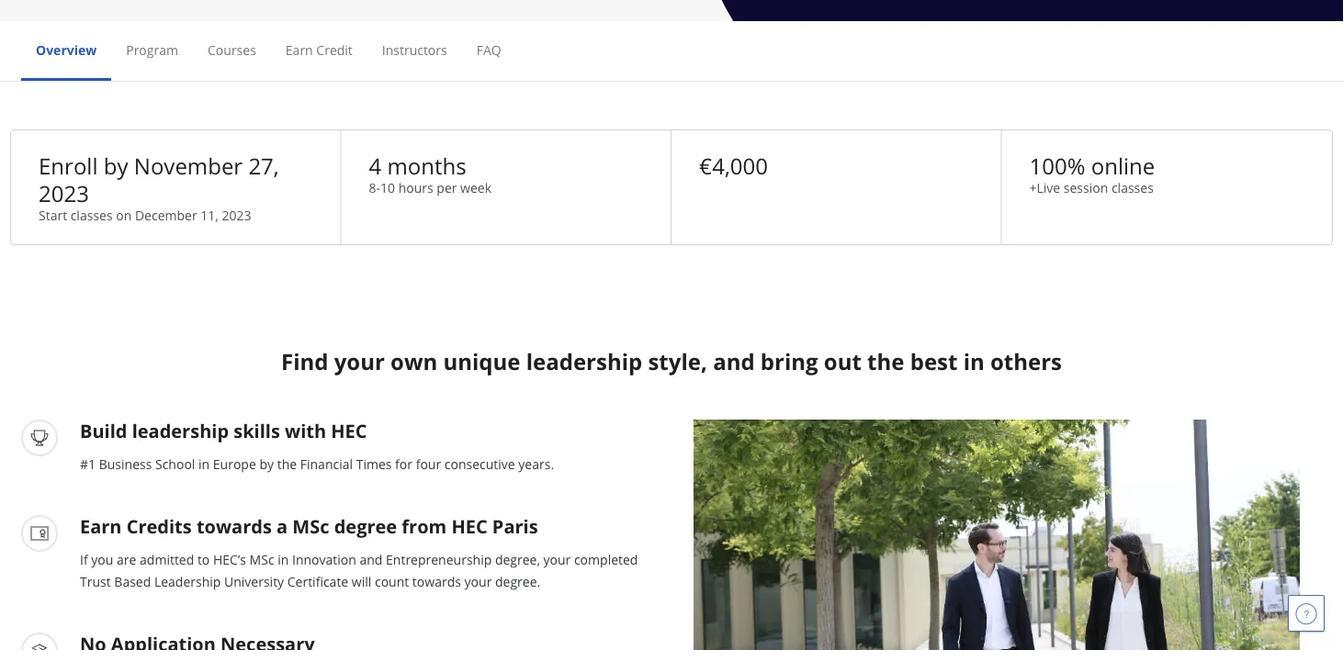 Task type: describe. For each thing, give the bounding box(es) containing it.
€4,000
[[699, 151, 768, 181]]

online
[[1092, 151, 1156, 181]]

courses link
[[208, 41, 256, 58]]

1 horizontal spatial by
[[260, 455, 274, 473]]

help center image
[[1296, 603, 1318, 625]]

instructors link
[[382, 41, 447, 58]]

0 horizontal spatial in
[[199, 455, 210, 473]]

degree,
[[495, 551, 540, 568]]

years.
[[519, 455, 554, 473]]

a
[[277, 514, 288, 539]]

out
[[824, 347, 862, 377]]

degree.
[[495, 573, 541, 591]]

count
[[375, 573, 409, 591]]

#1 business school in europe by the financial times for four consecutive years.
[[80, 455, 554, 473]]

2 horizontal spatial in
[[964, 347, 985, 377]]

faq link
[[477, 41, 502, 58]]

build
[[80, 418, 127, 443]]

from
[[402, 514, 447, 539]]

in inside if you are admitted to hec's msc in innovation and entrepreneurship degree, your completed trust based leadership university certificate will count towards your degree.
[[278, 551, 289, 568]]

find your own unique leadership style, and bring out the best in others
[[281, 347, 1063, 377]]

msc inside if you are admitted to hec's msc in innovation and entrepreneurship degree, your completed trust based leadership university certificate will count towards your degree.
[[250, 551, 274, 568]]

consecutive
[[445, 455, 515, 473]]

courses
[[208, 41, 256, 58]]

find
[[281, 347, 329, 377]]

4
[[369, 151, 382, 181]]

financial
[[300, 455, 353, 473]]

times
[[356, 455, 392, 473]]

own
[[391, 347, 438, 377]]

credit
[[317, 41, 353, 58]]

based
[[114, 573, 151, 591]]

0 horizontal spatial leadership
[[132, 418, 229, 443]]

4 months 8-10 hours per week
[[369, 151, 492, 196]]

0 horizontal spatial towards
[[197, 514, 272, 539]]

entrepreneurship
[[386, 551, 492, 568]]

overview link
[[36, 41, 97, 58]]

0 horizontal spatial hec
[[331, 418, 367, 443]]

11,
[[201, 206, 219, 224]]

and inside if you are admitted to hec's msc in innovation and entrepreneurship degree, your completed trust based leadership university certificate will count towards your degree.
[[360, 551, 383, 568]]

you
[[91, 551, 113, 568]]

classes inside "100% online +live session classes"
[[1112, 179, 1154, 196]]

1 horizontal spatial hec
[[452, 514, 488, 539]]

university
[[224, 573, 284, 591]]

enroll by november 27, 2023 start classes on december 11, 2023
[[39, 151, 279, 224]]

on
[[116, 206, 132, 224]]

8-
[[369, 179, 381, 196]]

100%
[[1030, 151, 1086, 181]]

if
[[80, 551, 88, 568]]

faq
[[477, 41, 502, 58]]

admitted
[[140, 551, 194, 568]]

0 vertical spatial leadership
[[526, 347, 643, 377]]

style,
[[648, 347, 708, 377]]

0 horizontal spatial the
[[277, 455, 297, 473]]

hec's
[[213, 551, 246, 568]]

1 horizontal spatial your
[[465, 573, 492, 591]]

earn credit
[[286, 41, 353, 58]]

1 horizontal spatial and
[[713, 347, 755, 377]]

hours
[[399, 179, 434, 196]]



Task type: vqa. For each thing, say whether or not it's contained in the screenshot.
Data inside the Data Science: Foundations using R Johns Hopkins University
no



Task type: locate. For each thing, give the bounding box(es) containing it.
1 horizontal spatial towards
[[413, 573, 461, 591]]

bring
[[761, 347, 819, 377]]

1 vertical spatial towards
[[413, 573, 461, 591]]

four
[[416, 455, 441, 473]]

earn left "credit"
[[286, 41, 313, 58]]

2023
[[39, 179, 89, 209], [222, 206, 251, 224]]

2 vertical spatial in
[[278, 551, 289, 568]]

earn up you
[[80, 514, 122, 539]]

by
[[104, 151, 128, 181], [260, 455, 274, 473]]

program link
[[126, 41, 178, 58]]

0 vertical spatial msc
[[293, 514, 330, 539]]

0 vertical spatial the
[[868, 347, 905, 377]]

hec
[[331, 418, 367, 443], [452, 514, 488, 539]]

msc up university
[[250, 551, 274, 568]]

earn for earn credits towards a msc degree from hec paris
[[80, 514, 122, 539]]

enroll
[[39, 151, 98, 181]]

by right enroll
[[104, 151, 128, 181]]

business
[[99, 455, 152, 473]]

by inside enroll by november 27, 2023 start classes on december 11, 2023
[[104, 151, 128, 181]]

if you are admitted to hec's msc in innovation and entrepreneurship degree, your completed trust based leadership university certificate will count towards your degree.
[[80, 551, 638, 591]]

leadership
[[154, 573, 221, 591]]

1 horizontal spatial the
[[868, 347, 905, 377]]

the right out
[[868, 347, 905, 377]]

your left degree.
[[465, 573, 492, 591]]

in down a
[[278, 551, 289, 568]]

unique
[[443, 347, 521, 377]]

week
[[461, 179, 492, 196]]

towards
[[197, 514, 272, 539], [413, 573, 461, 591]]

your left own
[[334, 347, 385, 377]]

earn
[[286, 41, 313, 58], [80, 514, 122, 539]]

in right best
[[964, 347, 985, 377]]

towards inside if you are admitted to hec's msc in innovation and entrepreneurship degree, your completed trust based leadership university certificate will count towards your degree.
[[413, 573, 461, 591]]

certificate menu element
[[21, 21, 1323, 81]]

degree
[[334, 514, 397, 539]]

2023 left on at the top left of page
[[39, 179, 89, 209]]

months
[[387, 151, 467, 181]]

#1
[[80, 455, 96, 473]]

overview
[[36, 41, 97, 58]]

27,
[[249, 151, 279, 181]]

1 vertical spatial the
[[277, 455, 297, 473]]

and up will
[[360, 551, 383, 568]]

1 vertical spatial in
[[199, 455, 210, 473]]

the down with
[[277, 455, 297, 473]]

towards up hec's
[[197, 514, 272, 539]]

100% online +live session classes
[[1030, 151, 1156, 196]]

1 vertical spatial msc
[[250, 551, 274, 568]]

0 vertical spatial and
[[713, 347, 755, 377]]

0 horizontal spatial by
[[104, 151, 128, 181]]

credits
[[127, 514, 192, 539]]

paris
[[493, 514, 538, 539]]

november
[[134, 151, 243, 181]]

session
[[1064, 179, 1109, 196]]

hec trust leadership banner image
[[694, 420, 1301, 651]]

1 horizontal spatial msc
[[293, 514, 330, 539]]

1 vertical spatial classes
[[71, 206, 113, 224]]

hec up financial
[[331, 418, 367, 443]]

will
[[352, 573, 372, 591]]

2023 right the 11,
[[222, 206, 251, 224]]

0 vertical spatial towards
[[197, 514, 272, 539]]

and left bring
[[713, 347, 755, 377]]

by right "europe"
[[260, 455, 274, 473]]

trust
[[80, 573, 111, 591]]

skills
[[234, 418, 280, 443]]

1 vertical spatial hec
[[452, 514, 488, 539]]

school
[[155, 455, 195, 473]]

0 vertical spatial your
[[334, 347, 385, 377]]

1 vertical spatial earn
[[80, 514, 122, 539]]

per
[[437, 179, 457, 196]]

0 horizontal spatial your
[[334, 347, 385, 377]]

the
[[868, 347, 905, 377], [277, 455, 297, 473]]

0 vertical spatial by
[[104, 151, 128, 181]]

1 vertical spatial leadership
[[132, 418, 229, 443]]

+live
[[1030, 179, 1061, 196]]

0 vertical spatial earn
[[286, 41, 313, 58]]

completed
[[574, 551, 638, 568]]

earn for earn credit
[[286, 41, 313, 58]]

0 horizontal spatial msc
[[250, 551, 274, 568]]

leadership
[[526, 347, 643, 377], [132, 418, 229, 443]]

0 horizontal spatial earn
[[80, 514, 122, 539]]

classes
[[1112, 179, 1154, 196], [71, 206, 113, 224]]

program
[[126, 41, 178, 58]]

with
[[285, 418, 326, 443]]

earn inside certificate menu element
[[286, 41, 313, 58]]

1 vertical spatial by
[[260, 455, 274, 473]]

december
[[135, 206, 197, 224]]

innovation
[[292, 551, 356, 568]]

msc
[[293, 514, 330, 539], [250, 551, 274, 568]]

0 horizontal spatial 2023
[[39, 179, 89, 209]]

for
[[395, 455, 413, 473]]

europe
[[213, 455, 256, 473]]

1 horizontal spatial leadership
[[526, 347, 643, 377]]

your right degree,
[[544, 551, 571, 568]]

best
[[911, 347, 958, 377]]

in
[[964, 347, 985, 377], [199, 455, 210, 473], [278, 551, 289, 568]]

msc right a
[[293, 514, 330, 539]]

hec right from
[[452, 514, 488, 539]]

certificate
[[287, 573, 349, 591]]

instructors
[[382, 41, 447, 58]]

0 vertical spatial in
[[964, 347, 985, 377]]

are
[[117, 551, 136, 568]]

your
[[334, 347, 385, 377], [544, 551, 571, 568], [465, 573, 492, 591]]

2 vertical spatial your
[[465, 573, 492, 591]]

classes left on at the top left of page
[[71, 206, 113, 224]]

earn credit link
[[286, 41, 353, 58]]

1 vertical spatial and
[[360, 551, 383, 568]]

start
[[39, 206, 67, 224]]

0 vertical spatial hec
[[331, 418, 367, 443]]

1 vertical spatial your
[[544, 551, 571, 568]]

2 horizontal spatial your
[[544, 551, 571, 568]]

and
[[713, 347, 755, 377], [360, 551, 383, 568]]

classes right session
[[1112, 179, 1154, 196]]

1 horizontal spatial 2023
[[222, 206, 251, 224]]

0 horizontal spatial and
[[360, 551, 383, 568]]

towards down entrepreneurship
[[413, 573, 461, 591]]

1 horizontal spatial earn
[[286, 41, 313, 58]]

0 vertical spatial classes
[[1112, 179, 1154, 196]]

classes inside enroll by november 27, 2023 start classes on december 11, 2023
[[71, 206, 113, 224]]

build leadership skills with hec
[[80, 418, 367, 443]]

in right the school
[[199, 455, 210, 473]]

1 horizontal spatial classes
[[1112, 179, 1154, 196]]

others
[[991, 347, 1063, 377]]

10
[[381, 179, 395, 196]]

to
[[198, 551, 210, 568]]

1 horizontal spatial in
[[278, 551, 289, 568]]

earn credits towards a msc degree from hec paris
[[80, 514, 538, 539]]

0 horizontal spatial classes
[[71, 206, 113, 224]]



